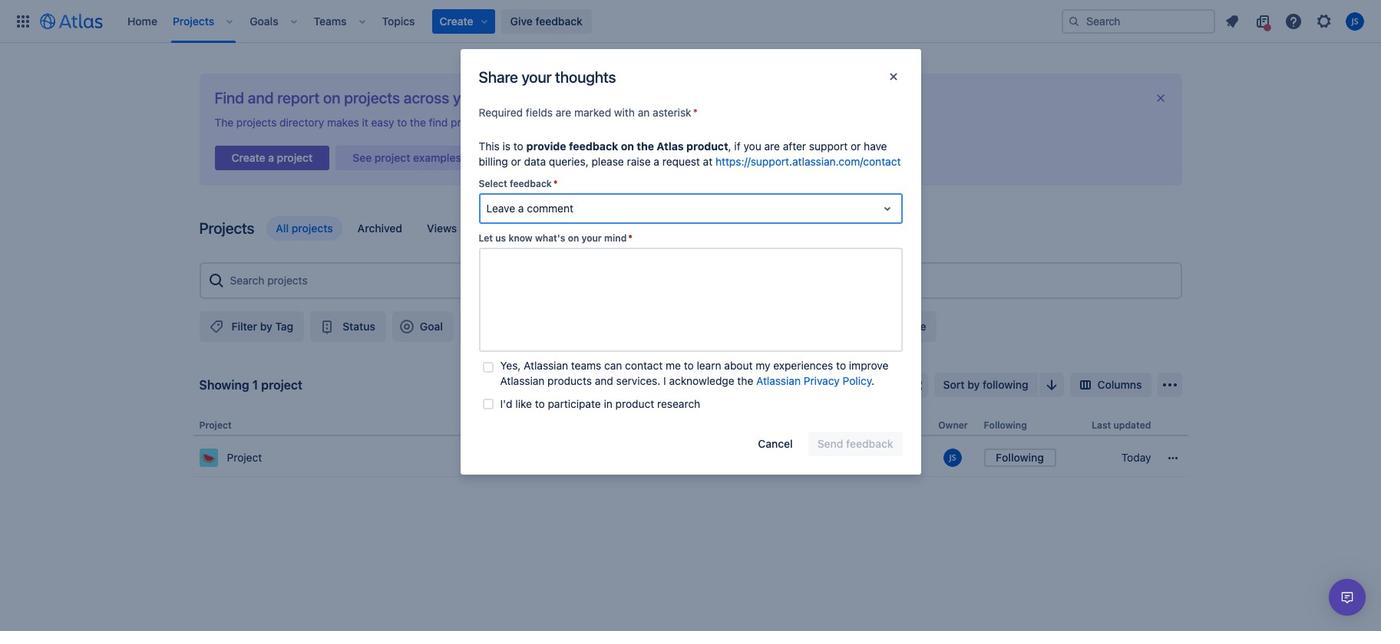 Task type: describe. For each thing, give the bounding box(es) containing it.
for
[[566, 116, 580, 129]]

1 vertical spatial or
[[851, 140, 861, 153]]

raise
[[627, 155, 651, 168]]

asterisk
[[653, 106, 691, 119]]

projects up it
[[344, 89, 400, 107]]

share your thoughts
[[479, 68, 616, 86]]

following inside button
[[996, 451, 1044, 465]]

showing 1 project
[[199, 378, 302, 392]]

project
[[199, 420, 232, 431]]

participate
[[548, 398, 601, 411]]

sep
[[869, 451, 888, 465]]

this
[[479, 140, 500, 153]]

banner containing home
[[0, 0, 1381, 43]]

share
[[479, 68, 518, 86]]

what's
[[535, 233, 565, 244]]

0 horizontal spatial or
[[511, 155, 521, 168]]

experiences
[[773, 359, 833, 372]]

see
[[353, 151, 372, 164]]

home link
[[123, 9, 162, 33]]

goals link
[[245, 9, 283, 33]]

Search field
[[1062, 9, 1215, 33]]

project for create a project
[[277, 151, 313, 164]]

keyword
[[709, 116, 751, 129]]

please
[[591, 155, 624, 168]]

comment
[[527, 202, 573, 215]]

mind
[[604, 233, 627, 244]]

about
[[724, 359, 753, 372]]

reporting line button
[[823, 312, 937, 342]]

you
[[743, 140, 761, 153]]

1
[[252, 378, 258, 392]]

,
[[728, 140, 731, 153]]

cancel
[[758, 438, 793, 451]]

i'd like to participate in product research
[[500, 398, 700, 411]]

to right the like
[[535, 398, 545, 411]]

reporting line
[[856, 320, 926, 333]]

can
[[604, 359, 622, 372]]

let
[[479, 233, 493, 244]]

improve
[[849, 359, 889, 372]]

teams
[[571, 359, 601, 372]]

contact
[[625, 359, 663, 372]]

create a project button
[[215, 141, 330, 175]]

today
[[1121, 451, 1151, 465]]

filters.
[[811, 116, 842, 129]]

project for showing 1 project
[[261, 378, 302, 392]]

Search projects field
[[225, 267, 1174, 295]]

yes,
[[500, 359, 521, 372]]

a for project
[[268, 151, 274, 164]]

my
[[756, 359, 770, 372]]

feedback for give feedback
[[535, 14, 583, 27]]

tag
[[275, 320, 293, 333]]

* for mind
[[628, 233, 633, 244]]

search projects image
[[207, 272, 225, 290]]

0 horizontal spatial and
[[248, 89, 274, 107]]

projects inside all projects button
[[292, 222, 333, 235]]

open intercom messenger image
[[1338, 589, 1356, 607]]

line
[[908, 320, 926, 333]]

goal
[[420, 320, 443, 333]]

teams link
[[309, 9, 351, 33]]

research
[[657, 398, 700, 411]]

reverse sort order image
[[1042, 376, 1061, 395]]

showing
[[199, 378, 249, 392]]

all projects button
[[267, 216, 342, 241]]

find
[[429, 116, 448, 129]]

0 vertical spatial following
[[984, 420, 1027, 431]]

a inside , if you are after support or have billing or data queries, please raise a request at
[[654, 155, 659, 168]]

reporting
[[856, 320, 905, 333]]

close modal image
[[884, 68, 902, 86]]

see project examples button
[[336, 141, 478, 175]]

0 horizontal spatial your
[[453, 89, 483, 107]]

us
[[495, 233, 506, 244]]

on up raise
[[621, 140, 634, 153]]

learn
[[697, 359, 721, 372]]

on up atlas
[[670, 116, 682, 129]]

search image
[[1068, 15, 1080, 27]]

, if you are after support or have billing or data queries, please raise a request at
[[479, 140, 887, 168]]

examples
[[413, 151, 461, 164]]

0 horizontal spatial with
[[614, 106, 635, 119]]

me
[[666, 359, 681, 372]]

provide
[[526, 140, 566, 153]]

acknowledge
[[669, 375, 734, 388]]

archived
[[357, 222, 402, 235]]

policy
[[843, 375, 871, 388]]

to right "is"
[[513, 140, 523, 153]]

goal button
[[392, 312, 454, 342]]

select
[[479, 178, 507, 190]]

https://support.atlassian.com/contact link
[[715, 155, 901, 168]]

and inside "yes, atlassian teams can contact me to learn about my experiences to improve atlassian products and services. i acknowledge the"
[[595, 375, 613, 388]]

feedback for select feedback *
[[510, 178, 552, 190]]

0 vertical spatial report
[[277, 89, 320, 107]]

give
[[510, 14, 533, 27]]

* for asterisk
[[693, 106, 698, 119]]

projects link
[[168, 9, 219, 33]]

leave a comment
[[486, 202, 573, 215]]

to left the an
[[624, 116, 634, 129]]

last
[[1092, 420, 1111, 431]]

goals
[[250, 14, 278, 27]]

display as list image
[[880, 376, 899, 395]]

0 vertical spatial product
[[686, 140, 728, 153]]



Task type: vqa. For each thing, say whether or not it's contained in the screenshot.
Goals
yes



Task type: locate. For each thing, give the bounding box(es) containing it.
easy
[[371, 116, 394, 129]]

on right the what's
[[568, 233, 579, 244]]

projects inside top element
[[173, 14, 214, 27]]

it
[[362, 116, 368, 129]]

1 vertical spatial *
[[553, 178, 558, 190]]

0 vertical spatial are
[[556, 106, 571, 119]]

with up , if you are after support or have billing or data queries, please raise a request at
[[685, 116, 706, 129]]

billing
[[479, 155, 508, 168]]

all
[[276, 222, 289, 235]]

updated
[[1113, 420, 1151, 431]]

or
[[583, 116, 593, 129], [851, 140, 861, 153], [511, 155, 521, 168]]

i
[[663, 375, 666, 388]]

feedback
[[535, 14, 583, 27], [569, 140, 618, 153], [510, 178, 552, 190]]

the inside "yes, atlassian teams can contact me to learn about my experiences to improve atlassian products and services. i acknowledge the"
[[737, 375, 753, 388]]

services.
[[616, 375, 660, 388]]

are right you
[[764, 140, 780, 153]]

cancelled
[[732, 453, 784, 463]]

create
[[231, 151, 265, 164]]

owner
[[938, 420, 968, 431]]

atlassian up products
[[524, 359, 568, 372]]

and up after
[[790, 116, 808, 129]]

None text field
[[479, 248, 902, 352]]

1 horizontal spatial are
[[764, 140, 780, 153]]

are right fields
[[556, 106, 571, 119]]

0 vertical spatial and
[[248, 89, 274, 107]]

* up comment
[[553, 178, 558, 190]]

1 vertical spatial feedback
[[569, 140, 618, 153]]

support
[[809, 140, 848, 153]]

company
[[487, 89, 551, 107]]

to right the easy
[[397, 116, 407, 129]]

feedback right give
[[535, 14, 583, 27]]

topics
[[382, 14, 415, 27]]

1 vertical spatial status
[[726, 420, 755, 431]]

a for comment
[[518, 202, 524, 215]]

your up 'company'
[[522, 68, 552, 86]]

are inside , if you are after support or have billing or data queries, please raise a request at
[[764, 140, 780, 153]]

close banner image
[[1154, 92, 1166, 104]]

find and report on projects across your company
[[215, 89, 551, 107]]

and right find
[[248, 89, 274, 107]]

archived button
[[348, 216, 411, 241]]

status right status icon
[[343, 320, 375, 333]]

1 horizontal spatial and
[[595, 375, 613, 388]]

to up policy
[[836, 359, 846, 372]]

by
[[260, 320, 272, 333]]

status button
[[310, 312, 386, 342]]

a right create
[[268, 151, 274, 164]]

* right 'mind'
[[628, 233, 633, 244]]

product up at
[[686, 140, 728, 153]]

yes, atlassian teams can contact me to learn about my experiences to improve atlassian products and services. i acknowledge the
[[500, 359, 889, 388]]

if
[[734, 140, 741, 153]]

0 horizontal spatial the
[[410, 116, 426, 129]]

1 vertical spatial product
[[615, 398, 654, 411]]

.
[[871, 375, 874, 388]]

project down the "directory"
[[277, 151, 313, 164]]

2 horizontal spatial *
[[693, 106, 698, 119]]

topics link
[[377, 9, 420, 33]]

0 vertical spatial the
[[410, 116, 426, 129]]

status inside 'button'
[[343, 320, 375, 333]]

data
[[524, 155, 546, 168]]

projects up the search projects icon
[[199, 220, 254, 237]]

with
[[614, 106, 635, 119], [685, 116, 706, 129]]

makes
[[327, 116, 359, 129]]

project inside create a project button
[[277, 151, 313, 164]]

required fields are marked with an asterisk *
[[479, 106, 698, 119]]

following button
[[984, 449, 1056, 468]]

1 horizontal spatial report
[[637, 116, 667, 129]]

2 horizontal spatial a
[[654, 155, 659, 168]]

the up raise
[[637, 140, 654, 153]]

privacy
[[804, 375, 840, 388]]

0 vertical spatial status
[[343, 320, 375, 333]]

feedback up please
[[569, 140, 618, 153]]

2 horizontal spatial or
[[851, 140, 861, 153]]

atlassian privacy policy .
[[756, 375, 874, 388]]

0 vertical spatial your
[[522, 68, 552, 86]]

projects up this
[[451, 116, 491, 129]]

atlassian down my
[[756, 375, 801, 388]]

and down can
[[595, 375, 613, 388]]

projects
[[173, 14, 214, 27], [199, 220, 254, 237]]

0 vertical spatial or
[[583, 116, 593, 129]]

a right raise
[[654, 155, 659, 168]]

filter by tag
[[231, 320, 293, 333]]

project inside see project examples button
[[375, 151, 410, 164]]

0 horizontal spatial are
[[556, 106, 571, 119]]

project right 1
[[261, 378, 302, 392]]

1 horizontal spatial or
[[583, 116, 593, 129]]

your
[[522, 68, 552, 86], [453, 89, 483, 107], [582, 233, 602, 244]]

0 vertical spatial feedback
[[535, 14, 583, 27]]

2 vertical spatial or
[[511, 155, 521, 168]]

the down about
[[737, 375, 753, 388]]

2 horizontal spatial the
[[737, 375, 753, 388]]

in
[[604, 398, 612, 411]]

1 vertical spatial projects
[[199, 220, 254, 237]]

0 horizontal spatial product
[[615, 398, 654, 411]]

projects
[[344, 89, 400, 107], [236, 116, 277, 129], [451, 116, 491, 129], [292, 222, 333, 235]]

give feedback button
[[501, 9, 592, 33]]

see project examples
[[353, 151, 461, 164]]

0 horizontal spatial a
[[268, 151, 274, 164]]

jul-sep
[[849, 451, 888, 465]]

following
[[984, 420, 1027, 431], [996, 451, 1044, 465]]

1 horizontal spatial with
[[685, 116, 706, 129]]

or left data
[[511, 155, 521, 168]]

help image
[[1284, 12, 1303, 30]]

tag image
[[207, 318, 225, 336]]

projects right the the
[[236, 116, 277, 129]]

2 vertical spatial and
[[595, 375, 613, 388]]

cancel button
[[749, 432, 802, 457]]

0 horizontal spatial *
[[553, 178, 558, 190]]

1 vertical spatial following
[[996, 451, 1044, 465]]

0 vertical spatial *
[[693, 106, 698, 119]]

project right see
[[375, 151, 410, 164]]

feedback down data
[[510, 178, 552, 190]]

looking
[[528, 116, 564, 129]]

an
[[638, 106, 650, 119]]

required
[[479, 106, 523, 119]]

report up atlas
[[637, 116, 667, 129]]

filter
[[231, 320, 257, 333]]

product
[[686, 140, 728, 153], [615, 398, 654, 411]]

2 vertical spatial the
[[737, 375, 753, 388]]

1 horizontal spatial your
[[522, 68, 552, 86]]

projects right home
[[173, 14, 214, 27]]

or right for
[[583, 116, 593, 129]]

or left 'have'
[[851, 140, 861, 153]]

with left the an
[[614, 106, 635, 119]]

on up makes
[[323, 89, 340, 107]]

jul-
[[849, 451, 869, 465]]

have
[[864, 140, 887, 153]]

your left 'mind'
[[582, 233, 602, 244]]

product down services.
[[615, 398, 654, 411]]

select feedback *
[[479, 178, 558, 190]]

feedback inside button
[[535, 14, 583, 27]]

status image
[[318, 318, 336, 336]]

1 horizontal spatial *
[[628, 233, 633, 244]]

2 horizontal spatial and
[[790, 116, 808, 129]]

atlassian down the yes,
[[500, 375, 545, 388]]

like
[[515, 398, 532, 411]]

are
[[556, 106, 571, 119], [764, 140, 780, 153]]

1 vertical spatial are
[[764, 140, 780, 153]]

after
[[783, 140, 806, 153]]

thoughts
[[555, 68, 616, 86]]

your down share
[[453, 89, 483, 107]]

0 horizontal spatial report
[[277, 89, 320, 107]]

fields
[[526, 106, 553, 119]]

at
[[703, 155, 713, 168]]

1 horizontal spatial product
[[686, 140, 728, 153]]

display as timeline image
[[906, 376, 925, 395]]

the left find
[[410, 116, 426, 129]]

a inside button
[[268, 151, 274, 164]]

atlassian privacy policy link
[[756, 375, 871, 388]]

report up the "directory"
[[277, 89, 320, 107]]

search
[[753, 116, 787, 129]]

this is to provide feedback on the atlas product
[[479, 140, 728, 153]]

find
[[215, 89, 244, 107]]

1 vertical spatial your
[[453, 89, 483, 107]]

2 vertical spatial feedback
[[510, 178, 552, 190]]

leave
[[486, 202, 515, 215]]

2 vertical spatial *
[[628, 233, 633, 244]]

across
[[404, 89, 449, 107]]

banner
[[0, 0, 1381, 43]]

products
[[547, 375, 592, 388]]

* right asterisk
[[693, 106, 698, 119]]

to right me at bottom left
[[684, 359, 694, 372]]

top element
[[9, 0, 1062, 43]]

the
[[215, 116, 234, 129]]

open image
[[878, 200, 896, 218]]

2 horizontal spatial your
[[582, 233, 602, 244]]

status up 'cancelled' at bottom right
[[726, 420, 755, 431]]

projects right all
[[292, 222, 333, 235]]

0 horizontal spatial status
[[343, 320, 375, 333]]

the
[[410, 116, 426, 129], [637, 140, 654, 153], [737, 375, 753, 388]]

home
[[127, 14, 157, 27]]

*
[[693, 106, 698, 119], [553, 178, 558, 190], [628, 233, 633, 244]]

know
[[509, 233, 533, 244]]

request
[[662, 155, 700, 168]]

a right leave
[[518, 202, 524, 215]]

2 vertical spatial your
[[582, 233, 602, 244]]

1 vertical spatial and
[[790, 116, 808, 129]]

0 vertical spatial projects
[[173, 14, 214, 27]]

1 vertical spatial the
[[637, 140, 654, 153]]

to
[[397, 116, 407, 129], [624, 116, 634, 129], [513, 140, 523, 153], [684, 359, 694, 372], [836, 359, 846, 372], [535, 398, 545, 411]]

1 horizontal spatial the
[[637, 140, 654, 153]]

report
[[277, 89, 320, 107], [637, 116, 667, 129]]

1 horizontal spatial a
[[518, 202, 524, 215]]

last updated
[[1092, 420, 1151, 431]]

1 horizontal spatial status
[[726, 420, 755, 431]]

and
[[248, 89, 274, 107], [790, 116, 808, 129], [595, 375, 613, 388]]

1 vertical spatial report
[[637, 116, 667, 129]]

marked
[[574, 106, 611, 119]]



